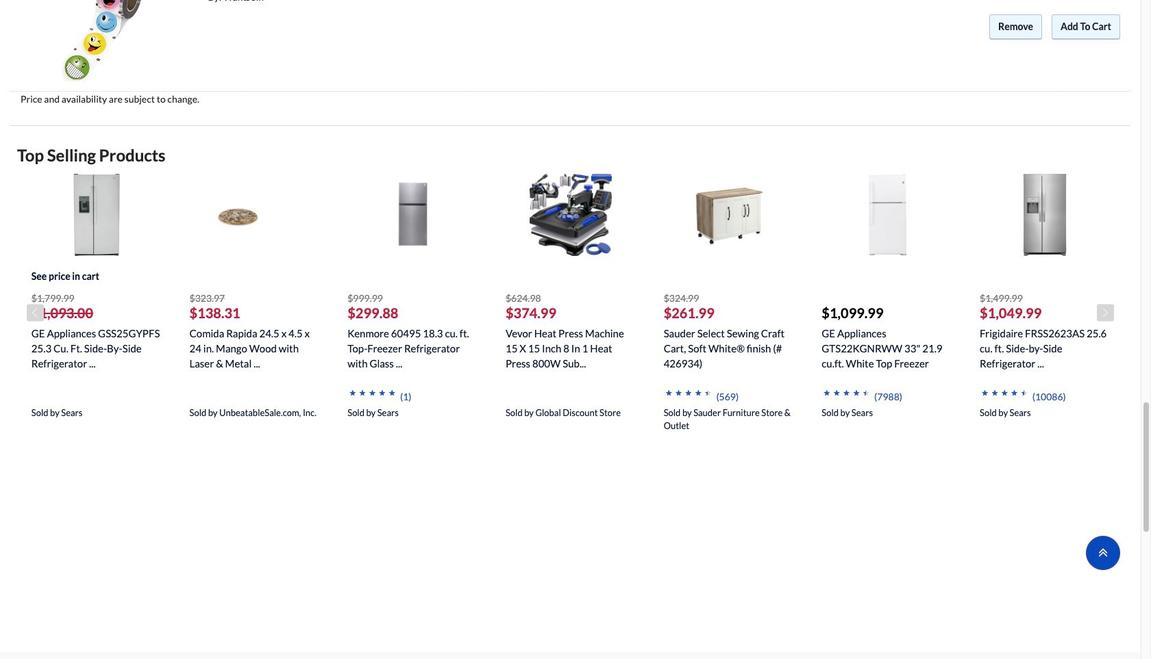Task type: describe. For each thing, give the bounding box(es) containing it.
vevor heat press machine 15 x 15 inch 8 in 1 heat press 800w sublimation machine 360a rotation swing away 8 in 1 shirt printing image
[[530, 174, 612, 256]]

angle double up image
[[1099, 546, 1108, 561]]

wantjoin cup sealing film tea cup sealing film boba cup sealer film 90-105 mm 3000 cups for pp plastic and paper cups image
[[62, 0, 145, 82]]



Task type: locate. For each thing, give the bounding box(es) containing it.
ge appliances gts22kgnrww 33" 21.9 cu.ft. white top freezer refrigerator image
[[846, 174, 928, 256]]

ge appliances gss25gypfs 25.3 cu. ft. side-by-side refrigerator - stainless steel image
[[56, 174, 138, 256]]

comida rapida 24.5 x 4.5 x 24 in. mango wood with laser & metal inlay leaf design tabletop lazy susan - brown image
[[214, 174, 296, 256]]

sauder select sewing craft cart, soft white® finish (# 426934) image
[[688, 174, 770, 256]]

footer
[[0, 461, 1141, 660]]

frigidaire frss2623as 25.6 cu. ft. side-by-side refrigerator &#8211; stainless steel image
[[1004, 174, 1087, 256]]

kenmore 60495  18.3 cu. ft. top-freezer refrigerator with glass shelves - fingerprint resistant stainless steel look finish image
[[372, 174, 454, 256]]



Task type: vqa. For each thing, say whether or not it's contained in the screenshot.
Sauder Select Sewing Craft Cart, Soft White® finish (# 426934) image
yes



